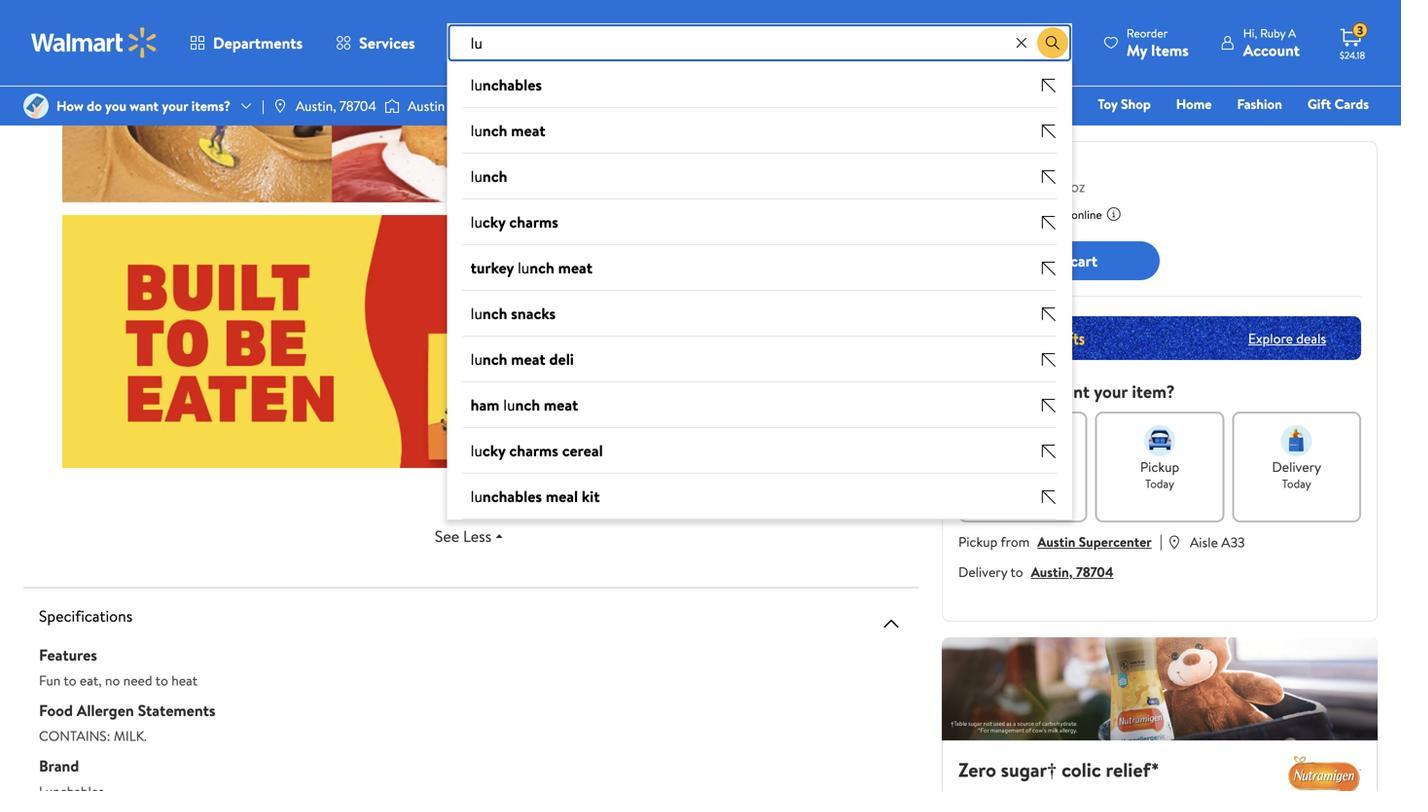 Task type: locate. For each thing, give the bounding box(es) containing it.
your for items?
[[162, 96, 188, 115]]

how for how do you want your items?
[[56, 96, 83, 115]]

 image for austin supercenter
[[384, 96, 400, 116]]

intent image for shipping image
[[1007, 425, 1038, 456]]

how for how do you want your item?
[[958, 379, 993, 404]]

food
[[39, 700, 73, 721]]

add
[[1021, 250, 1048, 271]]

update query to lucky charms cereal image
[[1041, 443, 1056, 459]]

1 charms from the top
[[509, 211, 558, 233]]

group containing lu
[[447, 62, 1072, 520]]

0 vertical spatial delivery
[[1272, 457, 1321, 476]]

1 horizontal spatial pickup
[[1140, 457, 1179, 476]]

charms for cky charms
[[509, 211, 558, 233]]

shop inside christmas shop link
[[951, 94, 981, 113]]

gift inside the gift cards registry
[[1307, 94, 1331, 113]]

supercenter inside pickup from austin supercenter |
[[1079, 532, 1152, 551]]

0 horizontal spatial delivery
[[958, 562, 1007, 581]]

austin down services
[[408, 96, 445, 115]]

to left cart
[[1052, 250, 1067, 271]]

2 gift from the left
[[1307, 94, 1331, 113]]

0 horizontal spatial do
[[87, 96, 102, 115]]

account
[[1243, 39, 1300, 61]]

your left item? at the right of the page
[[1094, 379, 1128, 404]]

Search search field
[[447, 23, 1072, 62]]

1 horizontal spatial do
[[997, 379, 1017, 404]]

features
[[39, 644, 97, 665]]

hi, ruby a account
[[1243, 25, 1300, 61]]

1 vertical spatial delivery
[[958, 562, 1007, 581]]

1 horizontal spatial austin
[[1037, 532, 1076, 551]]

lu for nch
[[471, 165, 482, 187]]

lu cky charms cereal
[[471, 440, 603, 461]]

you down walmart image
[[105, 96, 126, 115]]

0 horizontal spatial how
[[56, 96, 83, 115]]

0 vertical spatial pickup
[[1140, 457, 1179, 476]]

want down "update query to lunch meat deli" image
[[1052, 379, 1090, 404]]

today down intent image for delivery
[[1282, 475, 1311, 492]]

austin, down pickup from austin supercenter |
[[1031, 562, 1073, 581]]

pickup
[[1140, 457, 1179, 476], [958, 532, 998, 551]]

austin,
[[296, 96, 336, 115], [1031, 562, 1073, 581]]

aisle a33
[[1190, 533, 1245, 552]]

austin up austin, 78704 button
[[1037, 532, 1076, 551]]

shop inside toy shop link
[[1121, 94, 1151, 113]]

1 horizontal spatial shop
[[1121, 94, 1151, 113]]

how left "update query to ham lunch meat" image
[[958, 379, 993, 404]]

available
[[1013, 475, 1055, 492]]

your left items?
[[162, 96, 188, 115]]

today
[[1145, 475, 1174, 492], [1282, 475, 1311, 492]]

update query to lunch snacks image
[[1041, 306, 1056, 322]]

nch up ham
[[482, 348, 507, 370]]

want left items?
[[130, 96, 159, 115]]

0 horizontal spatial want
[[130, 96, 159, 115]]

austin supercenter
[[408, 96, 521, 115]]

lu nchables
[[471, 74, 542, 95]]

78704 down austin supercenter button
[[1076, 562, 1114, 581]]

 image
[[272, 98, 288, 114]]

do left "update query to ham lunch meat" image
[[997, 379, 1017, 404]]

cky for cky charms cereal
[[482, 440, 506, 461]]

lu right ham
[[503, 394, 515, 415]]

delivery down the from
[[958, 562, 1007, 581]]

gift finder link
[[788, 93, 871, 114]]

 image
[[23, 93, 49, 119], [384, 96, 400, 116]]

0 vertical spatial your
[[162, 96, 188, 115]]

cereal
[[562, 440, 603, 461]]

update query to lunch meat image
[[1041, 123, 1056, 139]]

austin
[[408, 96, 445, 115], [1037, 532, 1076, 551]]

lu down "turkey" at the left top of page
[[471, 303, 482, 324]]

clear search field text image
[[1014, 35, 1029, 51]]

departments
[[213, 32, 303, 54]]

0 vertical spatial supercenter
[[448, 96, 521, 115]]

0 vertical spatial nchables
[[482, 74, 542, 95]]

nch for nch
[[482, 165, 507, 187]]

2 shop from the left
[[1121, 94, 1151, 113]]

1 horizontal spatial supercenter
[[1079, 532, 1152, 551]]

you
[[105, 96, 126, 115], [1021, 379, 1048, 404]]

to
[[1052, 250, 1067, 271], [1010, 562, 1023, 581], [64, 671, 76, 690], [155, 671, 168, 690]]

1 vertical spatial you
[[1021, 379, 1048, 404]]

1 horizontal spatial you
[[1021, 379, 1048, 404]]

0 horizontal spatial today
[[1145, 475, 1174, 492]]

1 vertical spatial do
[[997, 379, 1017, 404]]

0 vertical spatial austin
[[408, 96, 445, 115]]

nchables left the meal
[[482, 485, 542, 507]]

charms up lu nchables meal kit at the bottom left
[[509, 440, 558, 461]]

gift finder
[[797, 94, 863, 113]]

departments button
[[173, 19, 319, 66]]

lu down 'austin supercenter'
[[471, 120, 482, 141]]

0 horizontal spatial  image
[[23, 93, 49, 119]]

1 horizontal spatial |
[[1159, 530, 1163, 552]]

1 gift from the left
[[797, 94, 821, 113]]

eat,
[[80, 671, 102, 690]]

supercenter
[[448, 96, 521, 115], [1079, 532, 1152, 551]]

shop right toy
[[1121, 94, 1151, 113]]

1 cky from the top
[[482, 211, 506, 233]]

meat down lu nchables
[[511, 120, 545, 141]]

you for how do you want your items?
[[105, 96, 126, 115]]

1 vertical spatial cky
[[482, 440, 506, 461]]

how do you want your items?
[[56, 96, 231, 115]]

austin, down departments
[[296, 96, 336, 115]]

1 vertical spatial your
[[1094, 379, 1128, 404]]

1 vertical spatial |
[[1159, 530, 1163, 552]]

today inside pickup today
[[1145, 475, 1174, 492]]

1 horizontal spatial  image
[[384, 96, 400, 116]]

shop
[[951, 94, 981, 113], [1121, 94, 1151, 113]]

want for items?
[[130, 96, 159, 115]]

1 vertical spatial pickup
[[958, 532, 998, 551]]

cky
[[482, 211, 506, 233], [482, 440, 506, 461]]

electronics link
[[998, 93, 1081, 114]]

nch down lu nch meat in the left of the page
[[482, 165, 507, 187]]

| right items?
[[262, 96, 264, 115]]

nch down 'austin supercenter'
[[482, 120, 507, 141]]

0 vertical spatial you
[[105, 96, 126, 115]]

to inside button
[[1052, 250, 1067, 271]]

to left heat
[[155, 671, 168, 690]]

turkey
[[471, 257, 514, 278]]

see less button
[[39, 517, 903, 556]]

debit
[[1252, 122, 1286, 141]]

nch for nch meat
[[482, 120, 507, 141]]

1 vertical spatial want
[[1052, 379, 1090, 404]]

78704 down services popup button
[[339, 96, 376, 115]]

nch right ham
[[515, 394, 540, 415]]

0 horizontal spatial pickup
[[958, 532, 998, 551]]

nch up snacks
[[530, 257, 554, 278]]

supercenter up austin, 78704 button
[[1079, 532, 1152, 551]]

1 horizontal spatial austin,
[[1031, 562, 1073, 581]]

1 horizontal spatial delivery
[[1272, 457, 1321, 476]]

0 vertical spatial how
[[56, 96, 83, 115]]

today inside delivery today
[[1282, 475, 1311, 492]]

| left aisle
[[1159, 530, 1163, 552]]

1 today from the left
[[1145, 475, 1174, 492]]

1 shop from the left
[[951, 94, 981, 113]]

2 today from the left
[[1282, 475, 1311, 492]]

0 vertical spatial do
[[87, 96, 102, 115]]

pickup left the from
[[958, 532, 998, 551]]

2 cky from the top
[[482, 440, 506, 461]]

pickup from austin supercenter |
[[958, 530, 1163, 552]]

lu up less
[[471, 485, 482, 507]]

cky down ham
[[482, 440, 506, 461]]

0 horizontal spatial austin
[[408, 96, 445, 115]]

Walmart Site-Wide search field
[[447, 23, 1072, 520]]

toy
[[1098, 94, 1118, 113]]

nchables for nchables
[[482, 74, 542, 95]]

1 nchables from the top
[[482, 74, 542, 95]]

1 vertical spatial charms
[[509, 440, 558, 461]]

$1.82 41.4 ¢/oz
[[958, 163, 1085, 201]]

when
[[987, 206, 1014, 223]]

do down walmart image
[[87, 96, 102, 115]]

lu up 'austin supercenter'
[[471, 74, 482, 95]]

update query to turkey lunch meat image
[[1041, 261, 1056, 276]]

items
[[1151, 39, 1189, 61]]

pickup down intent image for pickup
[[1140, 457, 1179, 476]]

0 horizontal spatial 78704
[[339, 96, 376, 115]]

1 horizontal spatial want
[[1052, 379, 1090, 404]]

shop for toy shop
[[1121, 94, 1151, 113]]

0 vertical spatial want
[[130, 96, 159, 115]]

1 horizontal spatial today
[[1282, 475, 1311, 492]]

2 nchables from the top
[[482, 485, 542, 507]]

1 vertical spatial supercenter
[[1079, 532, 1152, 551]]

shipping
[[998, 457, 1048, 476]]

nchables up lu nch meat in the left of the page
[[482, 74, 542, 95]]

from
[[1001, 532, 1030, 551]]

group
[[447, 62, 1072, 520]]

gift left "finder"
[[797, 94, 821, 113]]

cky up "turkey" at the left top of page
[[482, 211, 506, 233]]

charms up turkey lu nch meat
[[509, 211, 558, 233]]

austin supercenter button
[[1037, 532, 1152, 551]]

1 vertical spatial how
[[958, 379, 993, 404]]

ham lu nch meat
[[471, 394, 578, 415]]

do for how do you want your item?
[[997, 379, 1017, 404]]

a
[[1288, 25, 1296, 41]]

gift
[[797, 94, 821, 113], [1307, 94, 1331, 113]]

 image right austin, 78704
[[384, 96, 400, 116]]

your for item?
[[1094, 379, 1128, 404]]

shop right christmas
[[951, 94, 981, 113]]

want for item?
[[1052, 379, 1090, 404]]

pickup today
[[1140, 457, 1179, 492]]

you down "update query to lunch meat deli" image
[[1021, 379, 1048, 404]]

update query to lucky charms image
[[1041, 215, 1056, 230]]

delivery down intent image for delivery
[[1272, 457, 1321, 476]]

0 vertical spatial austin,
[[296, 96, 336, 115]]

1 vertical spatial nchables
[[482, 485, 542, 507]]

registry
[[1145, 122, 1195, 141]]

0 vertical spatial cky
[[482, 211, 506, 233]]

a33
[[1221, 533, 1245, 552]]

1 horizontal spatial your
[[1094, 379, 1128, 404]]

1 horizontal spatial how
[[958, 379, 993, 404]]

lu nch
[[471, 165, 507, 187]]

pickup inside pickup from austin supercenter |
[[958, 532, 998, 551]]

0 horizontal spatial you
[[105, 96, 126, 115]]

intent image for pickup image
[[1144, 425, 1175, 456]]

 image down walmart image
[[23, 93, 49, 119]]

gift left cards
[[1307, 94, 1331, 113]]

ruby
[[1260, 25, 1286, 41]]

search icon image
[[1045, 35, 1060, 51]]

lu down ham
[[471, 440, 482, 461]]

1 horizontal spatial gift
[[1307, 94, 1331, 113]]

2 charms from the top
[[509, 440, 558, 461]]

lu up ham
[[471, 348, 482, 370]]

today down intent image for pickup
[[1145, 475, 1174, 492]]

0 horizontal spatial your
[[162, 96, 188, 115]]

you for how do you want your item?
[[1021, 379, 1048, 404]]

hi,
[[1243, 25, 1257, 41]]

0 horizontal spatial shop
[[951, 94, 981, 113]]

fun
[[39, 671, 61, 690]]

3
[[1357, 22, 1363, 39]]

0 vertical spatial charms
[[509, 211, 558, 233]]

gift cards registry
[[1145, 94, 1369, 141]]

lu right "turkey" at the left top of page
[[518, 257, 530, 278]]

41.4
[[1026, 176, 1053, 197]]

nchables
[[482, 74, 542, 95], [482, 485, 542, 507]]

lu for nch snacks
[[471, 303, 482, 324]]

nch left snacks
[[482, 303, 507, 324]]

lu down lu nch meat in the left of the page
[[471, 165, 482, 187]]

how down walmart image
[[56, 96, 83, 115]]

lu nchables meal kit
[[471, 485, 600, 507]]

1 vertical spatial austin
[[1037, 532, 1076, 551]]

charms for cky charms cereal
[[509, 440, 558, 461]]

1 horizontal spatial 78704
[[1076, 562, 1114, 581]]

0 horizontal spatial austin,
[[296, 96, 336, 115]]

lu for nch meat
[[471, 120, 482, 141]]

one debit
[[1220, 122, 1286, 141]]

supercenter down lu nchables
[[448, 96, 521, 115]]

0 vertical spatial |
[[262, 96, 264, 115]]

fashion
[[1237, 94, 1282, 113]]

lu for nch meat deli
[[471, 348, 482, 370]]

reorder my items
[[1127, 25, 1189, 61]]

0 horizontal spatial gift
[[797, 94, 821, 113]]

walmart+
[[1311, 122, 1369, 141]]

charms
[[509, 211, 558, 233], [509, 440, 558, 461]]

lu down lu nch
[[471, 211, 482, 233]]



Task type: vqa. For each thing, say whether or not it's contained in the screenshot.
Easy
no



Task type: describe. For each thing, give the bounding box(es) containing it.
grocery & essentials link
[[642, 93, 781, 114]]

meal
[[546, 485, 578, 507]]

electronics
[[1006, 94, 1072, 113]]

shipping not available
[[990, 457, 1055, 492]]

grocery & essentials
[[651, 94, 772, 113]]

my
[[1127, 39, 1147, 61]]

1 vertical spatial 78704
[[1076, 562, 1114, 581]]

1 vertical spatial austin,
[[1031, 562, 1073, 581]]

online
[[1071, 206, 1102, 223]]

statements
[[138, 700, 215, 721]]

update query to ham lunch meat image
[[1041, 398, 1056, 413]]

intent image for delivery image
[[1281, 425, 1312, 456]]

0 horizontal spatial |
[[262, 96, 264, 115]]

allergen
[[77, 700, 134, 721]]

home
[[1176, 94, 1212, 113]]

add to cart button
[[958, 241, 1160, 280]]

deals link
[[584, 93, 634, 114]]

see less
[[435, 525, 491, 547]]

to right fun
[[64, 671, 76, 690]]

ham
[[471, 394, 500, 415]]

austin, 78704
[[296, 96, 376, 115]]

walmart+ link
[[1302, 121, 1378, 142]]

nch for nch meat deli
[[482, 348, 507, 370]]

0 horizontal spatial supercenter
[[448, 96, 521, 115]]

lu for cky charms cereal
[[471, 440, 482, 461]]

explore
[[1248, 329, 1293, 348]]

update query to lunchables image
[[1041, 78, 1056, 93]]

deals
[[593, 94, 625, 113]]

snacks
[[511, 303, 556, 324]]

registry link
[[1136, 121, 1203, 142]]

up to sixty percent off deals. shop now. image
[[958, 316, 1361, 360]]

delivery today
[[1272, 457, 1321, 492]]

purchased
[[1017, 206, 1069, 223]]

finder
[[824, 94, 863, 113]]

lu for nchables
[[471, 74, 482, 95]]

0 vertical spatial 78704
[[339, 96, 376, 115]]

turkey lu nch meat
[[471, 257, 593, 278]]

delivery for to
[[958, 562, 1007, 581]]

$1.82
[[958, 163, 1018, 201]]

item?
[[1132, 379, 1175, 404]]

deals
[[1296, 329, 1326, 348]]

gift for cards
[[1307, 94, 1331, 113]]

lu nch meat deli
[[471, 348, 574, 370]]

christmas
[[888, 94, 948, 113]]

toy shop
[[1098, 94, 1151, 113]]

contains:
[[39, 726, 110, 745]]

deli
[[549, 348, 574, 370]]

how do you want your item?
[[958, 379, 1175, 404]]

meat down lu cky charms
[[558, 257, 593, 278]]

walmart image
[[31, 27, 158, 58]]

lu for nchables meal kit
[[471, 485, 482, 507]]

not
[[990, 475, 1010, 492]]

today for delivery
[[1282, 475, 1311, 492]]

update query to lunch image
[[1041, 169, 1056, 185]]

gift for finder
[[797, 94, 821, 113]]

cky for cky charms
[[482, 211, 506, 233]]

pickup for pickup from austin supercenter |
[[958, 532, 998, 551]]

legal information image
[[1106, 206, 1122, 222]]

christmas shop link
[[879, 93, 990, 114]]

update query to lunch meat deli image
[[1041, 352, 1056, 368]]

lu cky charms
[[471, 211, 558, 233]]

to down the from
[[1010, 562, 1023, 581]]

reorder
[[1127, 25, 1168, 41]]

lu nch snacks
[[471, 303, 556, 324]]

nchables for nchables meal kit
[[482, 485, 542, 507]]

delivery for today
[[1272, 457, 1321, 476]]

today for pickup
[[1145, 475, 1174, 492]]

specifications image
[[880, 612, 903, 635]]

aisle
[[1190, 533, 1218, 552]]

home link
[[1167, 93, 1221, 114]]

no
[[105, 671, 120, 690]]

 image for how do you want your items?
[[23, 93, 49, 119]]

nch for nch snacks
[[482, 303, 507, 324]]

¢/oz
[[1056, 176, 1085, 197]]

$24.18
[[1340, 49, 1365, 62]]

price when purchased online
[[958, 206, 1102, 223]]

meat left "deli"
[[511, 348, 545, 370]]

items?
[[191, 96, 231, 115]]

austin inside pickup from austin supercenter |
[[1037, 532, 1076, 551]]

brand
[[39, 755, 79, 776]]

toy shop link
[[1089, 93, 1160, 114]]

&
[[701, 94, 711, 113]]

explore deals link
[[1240, 321, 1334, 355]]

see
[[435, 525, 459, 547]]

less
[[463, 525, 491, 547]]

specifications
[[39, 605, 133, 627]]

gift cards link
[[1299, 93, 1378, 114]]

pickup for pickup today
[[1140, 457, 1179, 476]]

price
[[958, 206, 984, 223]]

services button
[[319, 19, 432, 66]]

explore deals
[[1248, 329, 1326, 348]]

lu for cky charms
[[471, 211, 482, 233]]

delivery to austin, 78704
[[958, 562, 1114, 581]]

shop for christmas shop
[[951, 94, 981, 113]]

services
[[359, 32, 415, 54]]

add to cart
[[1021, 250, 1098, 271]]

essentials
[[714, 94, 772, 113]]

grocery
[[651, 94, 698, 113]]

kit
[[582, 485, 600, 507]]

meat down "deli"
[[544, 394, 578, 415]]

fashion link
[[1228, 93, 1291, 114]]

update query to lunchables meal kit image
[[1041, 489, 1056, 505]]

cart
[[1070, 250, 1098, 271]]

milk.
[[114, 726, 147, 745]]

one debit link
[[1211, 121, 1294, 142]]

one
[[1220, 122, 1249, 141]]

lu nch meat
[[471, 120, 545, 141]]

christmas shop
[[888, 94, 981, 113]]

do for how do you want your items?
[[87, 96, 102, 115]]

cards
[[1335, 94, 1369, 113]]

features fun to eat, no need to heat food allergen statements contains: milk.
[[39, 644, 215, 745]]

austin, 78704 button
[[1031, 562, 1114, 581]]



